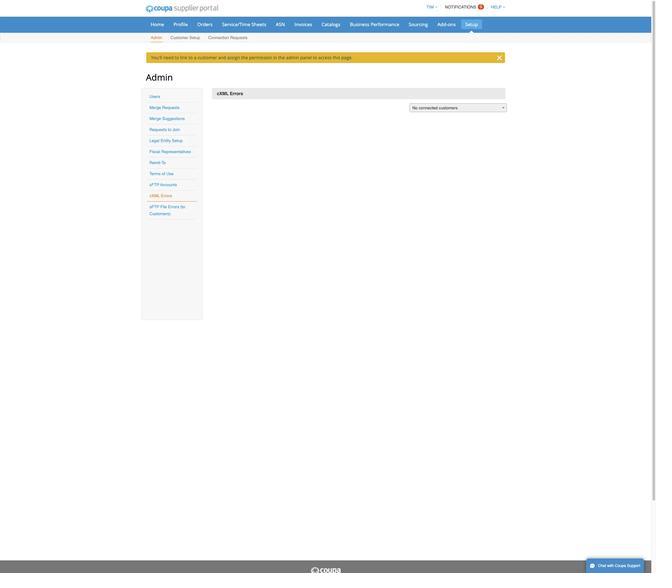 Task type: locate. For each thing, give the bounding box(es) containing it.
2 vertical spatial errors
[[168, 205, 179, 210]]

sftp for sftp file errors (to customers)
[[150, 205, 159, 210]]

1 horizontal spatial cxml
[[217, 91, 229, 96]]

1 vertical spatial merge
[[150, 116, 161, 121]]

requests up suggestions
[[162, 105, 180, 110]]

sourcing link
[[405, 20, 432, 29]]

1 vertical spatial admin
[[146, 71, 173, 83]]

1 the from the left
[[241, 55, 248, 61]]

0 horizontal spatial cxml
[[150, 194, 160, 198]]

merge for merge requests
[[150, 105, 161, 110]]

No connected customers text field
[[410, 104, 507, 113]]

requests to join link
[[150, 127, 180, 132]]

the right in
[[278, 55, 285, 61]]

orders
[[197, 21, 213, 27]]

business performance link
[[346, 20, 404, 29]]

1 vertical spatial coupa supplier portal image
[[310, 568, 342, 574]]

asn link
[[272, 20, 289, 29]]

admin down home
[[151, 35, 162, 40]]

in
[[273, 55, 277, 61]]

the
[[241, 55, 248, 61], [278, 55, 285, 61]]

0 vertical spatial cxml
[[217, 91, 229, 96]]

0 vertical spatial admin
[[151, 35, 162, 40]]

2 merge from the top
[[150, 116, 161, 121]]

0 vertical spatial requests
[[230, 35, 248, 40]]

0 horizontal spatial cxml errors
[[150, 194, 172, 198]]

2 sftp from the top
[[150, 205, 159, 210]]

1 horizontal spatial cxml errors
[[217, 91, 243, 96]]

suggestions
[[162, 116, 185, 121]]

legal entity setup
[[150, 139, 183, 143]]

profile
[[174, 21, 188, 27]]

(to
[[180, 205, 185, 210]]

0 horizontal spatial the
[[241, 55, 248, 61]]

0 vertical spatial coupa supplier portal image
[[141, 1, 223, 17]]

sftp up customers)
[[150, 205, 159, 210]]

setup right customer on the top
[[190, 35, 200, 40]]

errors
[[230, 91, 243, 96], [161, 194, 172, 198], [168, 205, 179, 210]]

coupa supplier portal image
[[141, 1, 223, 17], [310, 568, 342, 574]]

coupa
[[616, 565, 627, 569]]

panel
[[301, 55, 312, 61]]

customer
[[171, 35, 188, 40]]

sftp inside sftp file errors (to customers)
[[150, 205, 159, 210]]

sftp for sftp accounts
[[150, 183, 159, 187]]

requests up legal
[[150, 127, 167, 132]]

admin
[[151, 35, 162, 40], [146, 71, 173, 83]]

business
[[350, 21, 370, 27]]

merge suggestions link
[[150, 116, 185, 121]]

users link
[[150, 94, 160, 99]]

1 horizontal spatial setup
[[190, 35, 200, 40]]

1 merge from the top
[[150, 105, 161, 110]]

1 horizontal spatial the
[[278, 55, 285, 61]]

need
[[163, 55, 174, 61]]

merge down merge requests link
[[150, 116, 161, 121]]

setup down join
[[172, 139, 183, 143]]

merge down the users link
[[150, 105, 161, 110]]

fiscal representatives link
[[150, 150, 191, 154]]

1 sftp from the top
[[150, 183, 159, 187]]

catalogs
[[322, 21, 341, 27]]

assign
[[227, 55, 240, 61]]

0 vertical spatial merge
[[150, 105, 161, 110]]

requests down service/time
[[230, 35, 248, 40]]

setup down notifications 0
[[466, 21, 478, 27]]

business performance
[[350, 21, 400, 27]]

help link
[[488, 5, 506, 9]]

notifications 0
[[445, 4, 483, 9]]

no connected customers
[[413, 106, 458, 110]]

No connected customers field
[[410, 104, 507, 113]]

orders link
[[193, 20, 217, 29]]

connection requests link
[[208, 34, 248, 42]]

admin down you'll
[[146, 71, 173, 83]]

sourcing
[[409, 21, 428, 27]]

with
[[608, 565, 614, 569]]

representatives
[[161, 150, 191, 154]]

requests
[[230, 35, 248, 40], [162, 105, 180, 110], [150, 127, 167, 132]]

customer setup link
[[170, 34, 201, 42]]

0
[[480, 4, 483, 9]]

to
[[175, 55, 179, 61], [189, 55, 193, 61], [313, 55, 317, 61], [168, 127, 171, 132]]

terms of use link
[[150, 172, 174, 176]]

1 vertical spatial cxml
[[150, 194, 160, 198]]

0 vertical spatial setup
[[466, 21, 478, 27]]

sftp down terms
[[150, 183, 159, 187]]

1 vertical spatial sftp
[[150, 205, 159, 210]]

sftp file errors (to customers) link
[[150, 205, 185, 216]]

setup
[[466, 21, 478, 27], [190, 35, 200, 40], [172, 139, 183, 143]]

permission
[[249, 55, 272, 61]]

performance
[[371, 21, 400, 27]]

navigation
[[424, 1, 506, 13]]

merge
[[150, 105, 161, 110], [150, 116, 161, 121]]

cxml
[[217, 91, 229, 96], [150, 194, 160, 198]]

add-ons link
[[434, 20, 460, 29]]

0 horizontal spatial setup
[[172, 139, 183, 143]]

1 horizontal spatial coupa supplier portal image
[[310, 568, 342, 574]]

use
[[166, 172, 174, 176]]

profile link
[[170, 20, 192, 29]]

users
[[150, 94, 160, 99]]

0 vertical spatial sftp
[[150, 183, 159, 187]]

1 vertical spatial requests
[[162, 105, 180, 110]]

0 horizontal spatial coupa supplier portal image
[[141, 1, 223, 17]]

0 vertical spatial errors
[[230, 91, 243, 96]]

the right assign
[[241, 55, 248, 61]]



Task type: vqa. For each thing, say whether or not it's contained in the screenshot.
Business Performance at the right top of the page
yes



Task type: describe. For each thing, give the bounding box(es) containing it.
admin
[[286, 55, 299, 61]]

customers
[[439, 106, 458, 110]]

file
[[160, 205, 167, 210]]

notifications
[[445, 5, 477, 9]]

requests for connection requests
[[230, 35, 248, 40]]

customers)
[[150, 212, 171, 216]]

no
[[413, 106, 418, 110]]

1 vertical spatial cxml errors
[[150, 194, 172, 198]]

asn
[[276, 21, 285, 27]]

chat
[[599, 565, 607, 569]]

merge for merge suggestions
[[150, 116, 161, 121]]

0 vertical spatial cxml errors
[[217, 91, 243, 96]]

setup link
[[462, 20, 482, 29]]

requests for merge requests
[[162, 105, 180, 110]]

invoices link
[[291, 20, 317, 29]]

add-
[[438, 21, 448, 27]]

chat with coupa support
[[599, 565, 641, 569]]

help
[[491, 5, 502, 9]]

remit-
[[150, 161, 162, 165]]

home link
[[147, 20, 168, 29]]

sftp accounts link
[[150, 183, 177, 187]]

merge suggestions
[[150, 116, 185, 121]]

2 the from the left
[[278, 55, 285, 61]]

admin link
[[151, 34, 163, 42]]

entity
[[161, 139, 171, 143]]

ons
[[448, 21, 456, 27]]

service/time
[[222, 21, 251, 27]]

sheets
[[252, 21, 267, 27]]

add-ons
[[438, 21, 456, 27]]

service/time sheets link
[[218, 20, 271, 29]]

legal
[[150, 139, 160, 143]]

to
[[162, 161, 166, 165]]

chat with coupa support button
[[587, 559, 645, 574]]

join
[[173, 127, 180, 132]]

navigation containing notifications 0
[[424, 1, 506, 13]]

cxml errors link
[[150, 194, 172, 198]]

1 vertical spatial errors
[[161, 194, 172, 198]]

to left a
[[189, 55, 193, 61]]

a
[[194, 55, 197, 61]]

support
[[628, 565, 641, 569]]

this
[[333, 55, 341, 61]]

page.
[[342, 55, 353, 61]]

2 vertical spatial setup
[[172, 139, 183, 143]]

you'll
[[151, 55, 162, 61]]

access
[[319, 55, 332, 61]]

customer
[[198, 55, 217, 61]]

terms of use
[[150, 172, 174, 176]]

catalogs link
[[318, 20, 345, 29]]

accounts
[[160, 183, 177, 187]]

remit-to link
[[150, 161, 166, 165]]

to right panel
[[313, 55, 317, 61]]

errors inside sftp file errors (to customers)
[[168, 205, 179, 210]]

connection
[[208, 35, 229, 40]]

customer setup
[[171, 35, 200, 40]]

tim link
[[424, 5, 438, 9]]

2 horizontal spatial setup
[[466, 21, 478, 27]]

service/time sheets
[[222, 21, 267, 27]]

merge requests
[[150, 105, 180, 110]]

fiscal
[[150, 150, 160, 154]]

of
[[162, 172, 165, 176]]

requests to join
[[150, 127, 180, 132]]

link
[[180, 55, 188, 61]]

and
[[218, 55, 226, 61]]

1 vertical spatial setup
[[190, 35, 200, 40]]

tim
[[427, 5, 434, 9]]

connected
[[419, 106, 438, 110]]

remit-to
[[150, 161, 166, 165]]

to left 'link'
[[175, 55, 179, 61]]

home
[[151, 21, 164, 27]]

merge requests link
[[150, 105, 180, 110]]

terms
[[150, 172, 161, 176]]

connection requests
[[208, 35, 248, 40]]

2 vertical spatial requests
[[150, 127, 167, 132]]

legal entity setup link
[[150, 139, 183, 143]]

sftp file errors (to customers)
[[150, 205, 185, 216]]

invoices
[[295, 21, 312, 27]]

to left join
[[168, 127, 171, 132]]

you'll need to link to a customer and assign the permission in the admin panel to access this page.
[[151, 55, 353, 61]]

sftp accounts
[[150, 183, 177, 187]]



